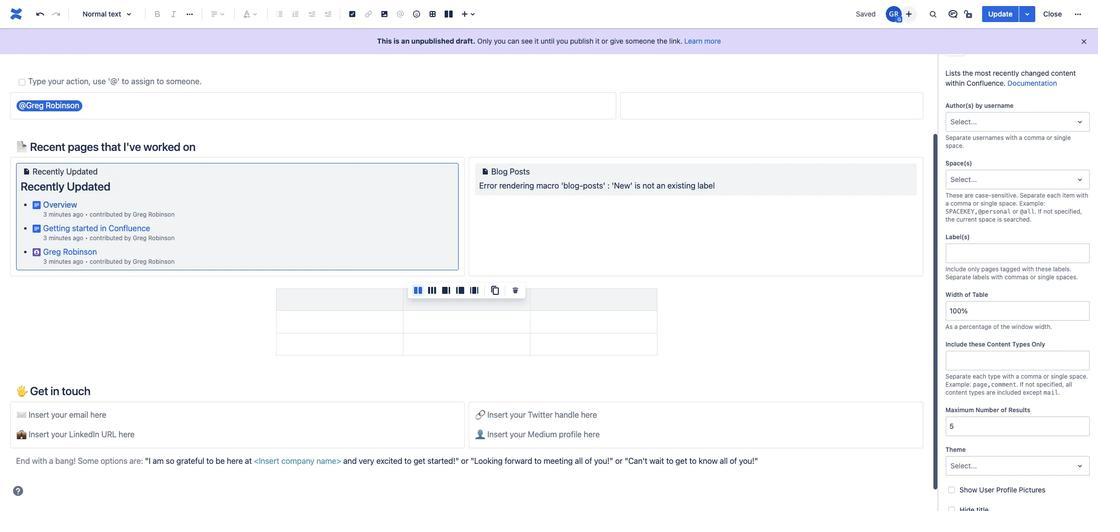 Task type: locate. For each thing, give the bounding box(es) containing it.
only right draft.
[[478, 37, 492, 45]]

if inside . if not specified, the current space is searched.
[[1038, 208, 1042, 215]]

comma inside the these are case-sensitive. separate each item with a comma or single space. example: spacekey,@personal or @all
[[951, 200, 972, 207]]

more image
[[1072, 8, 1084, 20]]

0 horizontal spatial space.
[[946, 142, 965, 150]]

💼
[[17, 430, 29, 439]]

3
[[43, 211, 47, 218], [43, 234, 47, 242], [43, 258, 47, 266]]

is inside . if not specified, the current space is searched.
[[998, 216, 1002, 223]]

contributed down getting started in confluence link on the top of the page
[[90, 234, 123, 242]]

0 vertical spatial open image
[[1074, 116, 1086, 128]]

wait
[[650, 457, 664, 466]]

Include these Content Types Only text field
[[947, 352, 1090, 370]]

0 horizontal spatial content
[[946, 389, 968, 397]]

window
[[1012, 323, 1034, 331]]

1 vertical spatial updated
[[67, 180, 110, 194]]

an right the this
[[401, 37, 410, 45]]

with right usernames
[[1006, 134, 1018, 142]]

1 horizontal spatial .
[[1035, 208, 1037, 215]]

with up the . if not specified, all content types are included except
[[1003, 373, 1015, 381]]

not for . if not specified, all content types are included except
[[1026, 381, 1035, 389]]

if inside the . if not specified, all content types are included except
[[1020, 381, 1024, 389]]

three columns with sidebars image
[[468, 285, 480, 297]]

company
[[281, 457, 315, 466]]

to left be in the left bottom of the page
[[206, 457, 214, 466]]

1 contributed from the top
[[90, 211, 123, 218]]

0 horizontal spatial each
[[973, 373, 987, 381]]

content up maximum on the bottom of the page
[[946, 389, 968, 397]]

1 horizontal spatial each
[[1047, 192, 1061, 199]]

you left the can
[[494, 37, 506, 45]]

recently updated image
[[21, 166, 33, 178]]

with right end
[[32, 457, 47, 466]]

3 select... from the top
[[951, 462, 977, 470]]

width.
[[1035, 323, 1053, 331]]

0 horizontal spatial are
[[965, 192, 974, 199]]

1 open image from the top
[[1074, 116, 1086, 128]]

1 horizontal spatial is
[[635, 181, 641, 190]]

1 vertical spatial pages
[[982, 266, 999, 273]]

1 horizontal spatial content
[[1052, 69, 1076, 77]]

this
[[377, 37, 392, 45]]

2 ago from the top
[[73, 234, 83, 242]]

results
[[1009, 407, 1031, 414]]

to right excited
[[404, 457, 412, 466]]

a
[[1020, 134, 1023, 142], [946, 200, 949, 207], [955, 323, 958, 331], [1016, 373, 1020, 381], [49, 457, 53, 466]]

specified,
[[1055, 208, 1083, 215], [1037, 381, 1065, 389]]

is right space
[[998, 216, 1002, 223]]

documentation link
[[1008, 79, 1058, 87]]

not right @all
[[1044, 208, 1053, 215]]

in right get in the left bottom of the page
[[51, 385, 59, 398]]

2 you!" from the left
[[739, 457, 758, 466]]

1 select... from the top
[[951, 117, 977, 126]]

1 • from the top
[[85, 211, 88, 218]]

comma up except
[[1021, 373, 1042, 381]]

Author(s) by username text field
[[951, 117, 953, 127]]

1 vertical spatial in
[[51, 385, 59, 398]]

example: up types
[[946, 381, 972, 389]]

1 3 from the top
[[43, 211, 47, 218]]

or inside include only pages tagged with these labels. separate labels with commas or single spaces.
[[1031, 274, 1036, 281]]

select... down 'author(s)'
[[951, 117, 977, 126]]

draft.
[[456, 37, 476, 45]]

indent tab image
[[322, 8, 334, 20]]

single
[[1055, 134, 1071, 142], [981, 200, 998, 207], [1038, 274, 1055, 281], [1051, 373, 1068, 381]]

link.
[[670, 37, 683, 45]]

each left type
[[973, 373, 987, 381]]

.
[[1035, 208, 1037, 215], [1017, 381, 1019, 389], [1059, 389, 1060, 397]]

select... for space(s)
[[951, 175, 977, 184]]

is for error rendering macro 'blog-posts' : 'new' is not an existing label
[[635, 181, 641, 190]]

robinson inside overview 3 minutes ago • contributed by greg robinson
[[148, 211, 175, 218]]

2 3 from the top
[[43, 234, 47, 242]]

. for included
[[1017, 381, 1019, 389]]

label(s)
[[946, 233, 970, 241]]

not for . if not specified, the current space is searched.
[[1044, 208, 1053, 215]]

recently updated up overview link
[[21, 180, 110, 194]]

greg robinson link for confluence
[[133, 234, 175, 242]]

content inside lists the most recently changed content within confluence.
[[1052, 69, 1076, 77]]

1 vertical spatial open image
[[1074, 174, 1086, 186]]

1 horizontal spatial pages
[[982, 266, 999, 273]]

worked
[[143, 140, 181, 154]]

select... for author(s) by username
[[951, 117, 977, 126]]

1 vertical spatial minutes
[[49, 234, 71, 242]]

1 minutes from the top
[[49, 211, 71, 218]]

get right the wait
[[676, 457, 688, 466]]

update
[[989, 10, 1013, 18]]

getting started in confluence link
[[43, 224, 150, 233]]

single inside separate usernames with a comma or single space.
[[1055, 134, 1071, 142]]

2 it from the left
[[596, 37, 600, 45]]

0 vertical spatial updated
[[66, 167, 98, 176]]

include these content types only
[[946, 341, 1046, 348]]

are inside the . if not specified, all content types are included except
[[987, 389, 996, 397]]

a right as on the bottom right of page
[[955, 323, 958, 331]]

link image
[[362, 8, 375, 20]]

select... down space(s)
[[951, 175, 977, 184]]

1 vertical spatial these
[[969, 341, 986, 348]]

1 horizontal spatial are
[[987, 389, 996, 397]]

2 vertical spatial open image
[[1074, 460, 1086, 472]]

numbered list ⌘⇧7 image
[[290, 8, 302, 20]]

text
[[108, 10, 121, 18]]

to right the wait
[[667, 457, 674, 466]]

a down these
[[946, 200, 949, 207]]

0 vertical spatial each
[[1047, 192, 1061, 199]]

get left the started!"
[[414, 457, 426, 466]]

specified, inside . if not specified, the current space is searched.
[[1055, 208, 1083, 215]]

left sidebar image
[[454, 285, 466, 297]]

with inside the these are case-sensitive. separate each item with a comma or single space. example: spacekey,@personal or @all
[[1077, 192, 1089, 199]]

1 horizontal spatial an
[[657, 181, 666, 190]]

1 vertical spatial example:
[[946, 381, 972, 389]]

with right item
[[1077, 192, 1089, 199]]

add image, video, or file image
[[379, 8, 391, 20]]

pages inside main content area, start typing to enter text. text field
[[68, 140, 99, 154]]

robinson inside getting started in confluence 3 minutes ago • contributed by greg robinson
[[148, 234, 175, 242]]

1 vertical spatial space.
[[999, 200, 1018, 207]]

2 vertical spatial minutes
[[49, 258, 71, 266]]

0 vertical spatial 3
[[43, 211, 47, 218]]

include for include these content types only
[[946, 341, 968, 348]]

rendering
[[499, 181, 534, 190]]

you!" left "can't
[[594, 457, 613, 466]]

0 horizontal spatial in
[[51, 385, 59, 398]]

1 vertical spatial contributed
[[90, 234, 123, 242]]

2 vertical spatial ago
[[73, 258, 83, 266]]

0 vertical spatial is
[[394, 37, 400, 45]]

contributed down getting started in confluence 3 minutes ago • contributed by greg robinson
[[90, 258, 123, 266]]

0 vertical spatial include
[[946, 266, 967, 273]]

pages left that
[[68, 140, 99, 154]]

pages up labels
[[982, 266, 999, 273]]

updated up overview 3 minutes ago • contributed by greg robinson
[[67, 180, 110, 194]]

5 to from the left
[[690, 457, 697, 466]]

with up commas
[[1023, 266, 1034, 273]]

1 vertical spatial specified,
[[1037, 381, 1065, 389]]

or inside "separate each type with a comma or single space. example:"
[[1044, 373, 1050, 381]]

example: up @all
[[1020, 200, 1046, 207]]

all inside the . if not specified, all content types are included except
[[1066, 381, 1073, 389]]

separate up types
[[946, 373, 971, 381]]

greg robinson link
[[133, 211, 175, 218], [133, 234, 175, 242], [43, 247, 97, 256], [133, 258, 175, 266]]

in inside getting started in confluence 3 minutes ago • contributed by greg robinson
[[100, 224, 107, 233]]

0 vertical spatial if
[[1038, 208, 1042, 215]]

. inside . if not specified, the current space is searched.
[[1035, 208, 1037, 215]]

if up except
[[1020, 381, 1024, 389]]

each left item
[[1047, 192, 1061, 199]]

in right started at the left top of the page
[[100, 224, 107, 233]]

2 vertical spatial select...
[[951, 462, 977, 470]]

0 horizontal spatial get
[[414, 457, 426, 466]]

more formatting image
[[184, 8, 196, 20]]

content inside the . if not specified, all content types are included except
[[946, 389, 968, 397]]

0 horizontal spatial not
[[643, 181, 655, 190]]

confluence image
[[8, 6, 24, 22], [8, 6, 24, 22]]

3 • from the top
[[85, 258, 88, 266]]

the left current
[[946, 216, 955, 223]]

posts'
[[583, 181, 606, 190]]

lists the most recently changed content within confluence.
[[946, 69, 1076, 87]]

1 horizontal spatial only
[[1032, 341, 1046, 348]]

1 horizontal spatial it
[[596, 37, 600, 45]]

is right 'new'
[[635, 181, 641, 190]]

are down page,comment at the right bottom of page
[[987, 389, 996, 397]]

a right usernames
[[1020, 134, 1023, 142]]

updated down '📄 recent pages that i've worked on' on the top left
[[66, 167, 98, 176]]

example: inside the these are case-sensitive. separate each item with a comma or single space. example: spacekey,@personal or @all
[[1020, 200, 1046, 207]]

1 vertical spatial 3
[[43, 234, 47, 242]]

2 include from the top
[[946, 341, 968, 348]]

dismiss image
[[1080, 38, 1089, 46]]

•
[[85, 211, 88, 218], [85, 234, 88, 242], [85, 258, 88, 266]]

specified, down item
[[1055, 208, 1083, 215]]

1 vertical spatial only
[[1032, 341, 1046, 348]]

minutes inside overview 3 minutes ago • contributed by greg robinson
[[49, 211, 71, 218]]

spacekey,@personal
[[946, 208, 1011, 215]]

width
[[946, 291, 963, 299]]

recently down recent
[[33, 167, 64, 176]]

. if not specified, all content types are included except
[[946, 381, 1073, 397]]

1 horizontal spatial if
[[1038, 208, 1042, 215]]

1 horizontal spatial not
[[1026, 381, 1035, 389]]

content right the changed
[[1052, 69, 1076, 77]]

open image
[[1074, 116, 1086, 128], [1074, 174, 1086, 186], [1074, 460, 1086, 472]]

included
[[997, 389, 1022, 397]]

an left existing
[[657, 181, 666, 190]]

by inside greg robinson 3 minutes ago • contributed by greg robinson
[[124, 258, 131, 266]]

the inside . if not specified, the current space is searched.
[[946, 216, 955, 223]]

ago inside getting started in confluence 3 minutes ago • contributed by greg robinson
[[73, 234, 83, 242]]

1 it from the left
[[535, 37, 539, 45]]

0 vertical spatial an
[[401, 37, 410, 45]]

is
[[394, 37, 400, 45], [635, 181, 641, 190], [998, 216, 1002, 223]]

maximum
[[946, 407, 974, 414]]

with
[[1006, 134, 1018, 142], [1077, 192, 1089, 199], [1023, 266, 1034, 273], [991, 274, 1003, 281], [1003, 373, 1015, 381], [32, 457, 47, 466]]

2 minutes from the top
[[49, 234, 71, 242]]

recent
[[30, 140, 65, 154]]

the right lists
[[963, 69, 973, 77]]

3 contributed from the top
[[90, 258, 123, 266]]

are left the 'case-'
[[965, 192, 974, 199]]

if
[[1038, 208, 1042, 215], [1020, 381, 1024, 389]]

1 vertical spatial are
[[987, 389, 996, 397]]

update button
[[983, 6, 1019, 22]]

2 vertical spatial space.
[[1070, 373, 1089, 381]]

2 vertical spatial 3
[[43, 258, 47, 266]]

0 horizontal spatial example:
[[946, 381, 972, 389]]

you!" right know
[[739, 457, 758, 466]]

if for included
[[1020, 381, 1024, 389]]

0 horizontal spatial it
[[535, 37, 539, 45]]

space(s)
[[946, 160, 972, 167]]

2 vertical spatial contributed
[[90, 258, 123, 266]]

Main content area, start typing to enter text. text field
[[10, 75, 924, 468]]

except
[[1023, 389, 1042, 397]]

is inside main content area, start typing to enter text. text field
[[635, 181, 641, 190]]

@greg robinson
[[19, 101, 79, 110]]

1 get from the left
[[414, 457, 426, 466]]

1 vertical spatial comma
[[951, 200, 972, 207]]

ago
[[73, 211, 83, 218], [73, 234, 83, 242], [73, 258, 83, 266]]

Width of Table text field
[[947, 302, 1090, 320]]

each inside the these are case-sensitive. separate each item with a comma or single space. example: spacekey,@personal or @all
[[1047, 192, 1061, 199]]

"can't
[[625, 457, 648, 466]]

table image
[[427, 8, 439, 20]]

separate down "only"
[[946, 274, 971, 281]]

0 vertical spatial •
[[85, 211, 88, 218]]

it right publish
[[596, 37, 600, 45]]

pages for that
[[68, 140, 99, 154]]

1 horizontal spatial example:
[[1020, 200, 1046, 207]]

comma down these
[[951, 200, 972, 207]]

undo ⌘z image
[[34, 8, 46, 20]]

page,comment
[[973, 382, 1017, 389]]

is right the this
[[394, 37, 400, 45]]

not inside . if not specified, the current space is searched.
[[1044, 208, 1053, 215]]

not inside the . if not specified, all content types are included except
[[1026, 381, 1035, 389]]

layouts image
[[443, 8, 455, 20]]

publish
[[570, 37, 594, 45]]

or inside separate usernames with a comma or single space.
[[1047, 134, 1053, 142]]

user
[[980, 486, 995, 494]]

normal
[[83, 10, 107, 18]]

a inside the these are case-sensitive. separate each item with a comma or single space. example: spacekey,@personal or @all
[[946, 200, 949, 207]]

2 horizontal spatial is
[[998, 216, 1002, 223]]

comma
[[1025, 134, 1045, 142], [951, 200, 972, 207], [1021, 373, 1042, 381]]

of right know
[[730, 457, 737, 466]]

1 vertical spatial content
[[946, 389, 968, 397]]

1 ago from the top
[[73, 211, 83, 218]]

Maximum Number of Results text field
[[947, 418, 1090, 436]]

0 vertical spatial recently updated
[[33, 167, 98, 176]]

to right forward
[[534, 457, 542, 466]]

with inside separate usernames with a comma or single space.
[[1006, 134, 1018, 142]]

0 vertical spatial example:
[[1020, 200, 1046, 207]]

spaces.
[[1057, 274, 1079, 281]]

0 horizontal spatial pages
[[68, 140, 99, 154]]

specified, up mail .
[[1037, 381, 1065, 389]]

comma right usernames
[[1025, 134, 1045, 142]]

0 vertical spatial contributed
[[90, 211, 123, 218]]

0 horizontal spatial .
[[1017, 381, 1019, 389]]

0 horizontal spatial an
[[401, 37, 410, 45]]

1 vertical spatial recently
[[21, 180, 64, 194]]

2 horizontal spatial all
[[1066, 381, 1073, 389]]

:
[[608, 181, 610, 190]]

1 horizontal spatial space.
[[999, 200, 1018, 207]]

2 • from the top
[[85, 234, 88, 242]]

1 horizontal spatial in
[[100, 224, 107, 233]]

2 vertical spatial not
[[1026, 381, 1035, 389]]

1 vertical spatial is
[[635, 181, 641, 190]]

it right see
[[535, 37, 539, 45]]

separate down author(s) by username 'text box'
[[946, 134, 971, 142]]

0 vertical spatial .
[[1035, 208, 1037, 215]]

3 ago from the top
[[73, 258, 83, 266]]

only right types
[[1032, 341, 1046, 348]]

an
[[401, 37, 410, 45], [657, 181, 666, 190]]

. if not specified, the current space is searched.
[[946, 208, 1083, 223]]

minutes inside getting started in confluence 3 minutes ago • contributed by greg robinson
[[49, 234, 71, 242]]

2 vertical spatial is
[[998, 216, 1002, 223]]

0 vertical spatial comma
[[1025, 134, 1045, 142]]

include left "only"
[[946, 266, 967, 273]]

1 horizontal spatial you!"
[[739, 457, 758, 466]]

two columns image
[[412, 285, 424, 297]]

0 horizontal spatial if
[[1020, 381, 1024, 389]]

author(s) by username
[[946, 102, 1014, 109]]

2 horizontal spatial not
[[1044, 208, 1053, 215]]

give
[[610, 37, 624, 45]]

you right until
[[557, 37, 568, 45]]

by inside getting started in confluence 3 minutes ago • contributed by greg robinson
[[124, 234, 131, 242]]

with down tagged
[[991, 274, 1003, 281]]

right sidebar image
[[440, 285, 452, 297]]

1 vertical spatial recently updated
[[21, 180, 110, 194]]

0 vertical spatial these
[[1036, 266, 1052, 273]]

contributed up getting started in confluence link on the top of the page
[[90, 211, 123, 218]]

you
[[494, 37, 506, 45], [557, 37, 568, 45]]

of left table
[[965, 291, 971, 299]]

searched.
[[1004, 216, 1032, 223]]

3 3 from the top
[[43, 258, 47, 266]]

a up the . if not specified, all content types are included except
[[1016, 373, 1020, 381]]

0 horizontal spatial you
[[494, 37, 506, 45]]

select... down theme at the bottom of page
[[951, 462, 977, 470]]

📄
[[16, 140, 28, 154]]

if right @all
[[1038, 208, 1042, 215]]

1 vertical spatial include
[[946, 341, 968, 348]]

outdent ⇧tab image
[[306, 8, 318, 20]]

1 horizontal spatial get
[[676, 457, 688, 466]]

include down as on the bottom right of page
[[946, 341, 968, 348]]

2 horizontal spatial .
[[1059, 389, 1060, 397]]

each
[[1047, 192, 1061, 199], [973, 373, 987, 381]]

. inside the . if not specified, all content types are included except
[[1017, 381, 1019, 389]]

emoji image
[[411, 8, 423, 20]]

1 vertical spatial an
[[657, 181, 666, 190]]

0 vertical spatial ago
[[73, 211, 83, 218]]

separate up @all
[[1020, 192, 1046, 199]]

unpublished
[[412, 37, 454, 45]]

number
[[976, 407, 1000, 414]]

these left labels.
[[1036, 266, 1052, 273]]

are:
[[129, 457, 143, 466]]

or
[[602, 37, 608, 45], [1047, 134, 1053, 142], [973, 200, 979, 207], [1013, 208, 1019, 215], [1031, 274, 1036, 281], [1044, 373, 1050, 381], [461, 457, 469, 466], [615, 457, 623, 466]]

0 vertical spatial in
[[100, 224, 107, 233]]

that
[[101, 140, 121, 154]]

redo ⌘⇧z image
[[50, 8, 62, 20]]

recently down recently updated icon
[[21, 180, 64, 194]]

2 open image from the top
[[1074, 174, 1086, 186]]

2 vertical spatial •
[[85, 258, 88, 266]]

include inside include only pages tagged with these labels. separate labels with commas or single spaces.
[[946, 266, 967, 273]]

"i
[[145, 457, 151, 466]]

so
[[166, 457, 174, 466]]

1 horizontal spatial you
[[557, 37, 568, 45]]

include only pages tagged with these labels. separate labels with commas or single spaces.
[[946, 266, 1079, 281]]

not right 'new'
[[643, 181, 655, 190]]

2 vertical spatial comma
[[1021, 373, 1042, 381]]

specified, inside the . if not specified, all content types are included except
[[1037, 381, 1065, 389]]

these down percentage
[[969, 341, 986, 348]]

Theme text field
[[951, 461, 953, 471]]

0 vertical spatial minutes
[[49, 211, 71, 218]]

bullet list ⌘⇧8 image
[[274, 8, 286, 20]]

• inside getting started in confluence 3 minutes ago • contributed by greg robinson
[[85, 234, 88, 242]]

italic ⌘i image
[[168, 8, 180, 20]]

2 select... from the top
[[951, 175, 977, 184]]

2 horizontal spatial space.
[[1070, 373, 1089, 381]]

greg inside overview 3 minutes ago • contributed by greg robinson
[[133, 211, 147, 218]]

not
[[643, 181, 655, 190], [1044, 208, 1053, 215], [1026, 381, 1035, 389]]

normal text
[[83, 10, 121, 18]]

error rendering macro 'blog-posts' : 'new' is not an existing label
[[479, 181, 715, 190]]

3 minutes from the top
[[49, 258, 71, 266]]

blog
[[492, 167, 508, 176]]

are
[[965, 192, 974, 199], [987, 389, 996, 397]]

the left link.
[[657, 37, 668, 45]]

1 vertical spatial if
[[1020, 381, 1024, 389]]

not up except
[[1026, 381, 1035, 389]]

normal text button
[[73, 3, 141, 25]]

0 vertical spatial pages
[[68, 140, 99, 154]]

@greg
[[19, 101, 44, 110]]

greg robinson link for minutes
[[133, 258, 175, 266]]

1 vertical spatial •
[[85, 234, 88, 242]]

recently updated down recent
[[33, 167, 98, 176]]

single inside include only pages tagged with these labels. separate labels with commas or single spaces.
[[1038, 274, 1055, 281]]

content for lists the most recently changed content within confluence.
[[1052, 69, 1076, 77]]

0 vertical spatial not
[[643, 181, 655, 190]]

robinson
[[46, 101, 79, 110], [148, 211, 175, 218], [148, 234, 175, 242], [63, 247, 97, 256], [148, 258, 175, 266]]

of left results
[[1001, 407, 1007, 414]]

1 include from the top
[[946, 266, 967, 273]]

recently updated
[[33, 167, 98, 176], [21, 180, 110, 194]]

minutes inside greg robinson 3 minutes ago • contributed by greg robinson
[[49, 258, 71, 266]]

0 vertical spatial are
[[965, 192, 974, 199]]

a left bang!
[[49, 457, 53, 466]]

to left know
[[690, 457, 697, 466]]

pages inside include only pages tagged with these labels. separate labels with commas or single spaces.
[[982, 266, 999, 273]]

2 contributed from the top
[[90, 234, 123, 242]]

0 horizontal spatial you!"
[[594, 457, 613, 466]]

0 vertical spatial only
[[478, 37, 492, 45]]

the left window
[[1001, 323, 1010, 331]]

0 horizontal spatial is
[[394, 37, 400, 45]]

• inside overview 3 minutes ago • contributed by greg robinson
[[85, 211, 88, 218]]

0 horizontal spatial these
[[969, 341, 986, 348]]

1 vertical spatial select...
[[951, 175, 977, 184]]



Task type: describe. For each thing, give the bounding box(es) containing it.
separate usernames with a comma or single space.
[[946, 134, 1071, 150]]

contributed inside greg robinson 3 minutes ago • contributed by greg robinson
[[90, 258, 123, 266]]

a inside "separate each type with a comma or single space. example:"
[[1016, 373, 1020, 381]]

2 vertical spatial .
[[1059, 389, 1060, 397]]

1 to from the left
[[206, 457, 214, 466]]

contributed inside getting started in confluence 3 minutes ago • contributed by greg robinson
[[90, 234, 123, 242]]

2 get from the left
[[676, 457, 688, 466]]

🖐 get in touch
[[16, 385, 91, 398]]

<insert
[[254, 457, 279, 466]]

🖐
[[16, 385, 28, 398]]

single inside the these are case-sensitive. separate each item with a comma or single space. example: spacekey,@personal or @all
[[981, 200, 998, 207]]

📄 recent pages that i've worked on
[[16, 140, 196, 154]]

space. inside separate usernames with a comma or single space.
[[946, 142, 965, 150]]

action item image
[[346, 8, 358, 20]]

0 vertical spatial recently
[[33, 167, 64, 176]]

i've
[[123, 140, 141, 154]]

blog posts
[[492, 167, 530, 176]]

each inside "separate each type with a comma or single space. example:"
[[973, 373, 987, 381]]

getting
[[43, 224, 70, 233]]

separate inside separate usernames with a comma or single space.
[[946, 134, 971, 142]]

include for include only pages tagged with these labels. separate labels with commas or single spaces.
[[946, 266, 967, 273]]

mail .
[[1044, 389, 1060, 397]]

separate each type with a comma or single space. example:
[[946, 373, 1089, 389]]

1 horizontal spatial all
[[720, 457, 728, 466]]

started
[[72, 224, 98, 233]]

are inside the these are case-sensitive. separate each item with a comma or single space. example: spacekey,@personal or @all
[[965, 192, 974, 199]]

three columns image
[[426, 285, 438, 297]]

overview
[[43, 200, 77, 209]]

profile
[[997, 486, 1018, 494]]

bang!
[[55, 457, 76, 466]]

not inside main content area, start typing to enter text. text field
[[643, 181, 655, 190]]

options
[[101, 457, 127, 466]]

touch
[[62, 385, 91, 398]]

space. inside the these are case-sensitive. separate each item with a comma or single space. example: spacekey,@personal or @all
[[999, 200, 1018, 207]]

3 inside greg robinson 3 minutes ago • contributed by greg robinson
[[43, 258, 47, 266]]

open image for these are case-sensitive. separate each item with a comma or single space. example:
[[1074, 174, 1086, 186]]

4 to from the left
[[667, 457, 674, 466]]

type
[[988, 373, 1001, 381]]

space. inside "separate each type with a comma or single space. example:"
[[1070, 373, 1089, 381]]

greg robinson 3 minutes ago • contributed by greg robinson
[[43, 247, 175, 266]]

labels.
[[1054, 266, 1072, 273]]

started!"
[[428, 457, 459, 466]]

2 to from the left
[[404, 457, 412, 466]]

some
[[78, 457, 99, 466]]

3 inside overview 3 minutes ago • contributed by greg robinson
[[43, 211, 47, 218]]

an inside main content area, start typing to enter text. text field
[[657, 181, 666, 190]]

this is an unpublished draft. only you can see it until you publish it or give someone the link. learn more
[[377, 37, 721, 45]]

adjust update settings image
[[1022, 8, 1034, 20]]

width of table
[[946, 291, 989, 299]]

in for get
[[51, 385, 59, 398]]

separate inside include only pages tagged with these labels. separate labels with commas or single spaces.
[[946, 274, 971, 281]]

macro
[[537, 181, 559, 190]]

confluence.
[[967, 79, 1006, 87]]

example: inside "separate each type with a comma or single space. example:"
[[946, 381, 972, 389]]

as a percentage of the window width.
[[946, 323, 1053, 331]]

1 you from the left
[[494, 37, 506, 45]]

content
[[987, 341, 1011, 348]]

a inside main content area, start typing to enter text. text field
[[49, 457, 53, 466]]

editable content region
[[0, 0, 934, 512]]

. for searched.
[[1035, 208, 1037, 215]]

content for . if not specified, all content types are included except
[[946, 389, 968, 397]]

name>
[[317, 457, 341, 466]]

case-
[[976, 192, 992, 199]]

@all
[[1020, 208, 1035, 215]]

current
[[957, 216, 977, 223]]

invite to edit image
[[903, 8, 915, 20]]

excited
[[376, 457, 402, 466]]

separate inside "separate each type with a comma or single space. example:"
[[946, 373, 971, 381]]

a inside separate usernames with a comma or single space.
[[1020, 134, 1023, 142]]

getting started in confluence 3 minutes ago • contributed by greg robinson
[[43, 224, 175, 242]]

specified, for . if not specified, the current space is searched.
[[1055, 208, 1083, 215]]

contributed inside overview 3 minutes ago • contributed by greg robinson
[[90, 211, 123, 218]]

no restrictions image
[[964, 8, 976, 20]]

maximum number of results
[[946, 407, 1031, 414]]

commas
[[1005, 274, 1029, 281]]

select... for theme
[[951, 462, 977, 470]]

Label(s) text field
[[947, 245, 1090, 263]]

greg robinson image
[[886, 6, 902, 22]]

blog posts image
[[479, 166, 492, 178]]

3 open image from the top
[[1074, 460, 1086, 472]]

confluence
[[109, 224, 150, 233]]

close image
[[1076, 38, 1089, 50]]

saved
[[856, 10, 876, 18]]

documentation
[[1008, 79, 1058, 87]]

by inside overview 3 minutes ago • contributed by greg robinson
[[124, 211, 131, 218]]

username
[[985, 102, 1014, 109]]

space
[[979, 216, 996, 223]]

help image
[[12, 486, 24, 498]]

👤
[[475, 430, 488, 439]]

'blog-
[[561, 181, 583, 190]]

• inside greg robinson 3 minutes ago • contributed by greg robinson
[[85, 258, 88, 266]]

is for . if not specified, the current space is searched.
[[998, 216, 1002, 223]]

of right meeting at the bottom of the page
[[585, 457, 592, 466]]

Space(s) text field
[[951, 175, 953, 185]]

0 horizontal spatial all
[[575, 457, 583, 466]]

very
[[359, 457, 374, 466]]

can
[[508, 37, 520, 45]]

bold ⌘b image
[[152, 8, 164, 20]]

remove image
[[510, 285, 522, 297]]

most
[[975, 69, 992, 77]]

ago inside greg robinson 3 minutes ago • contributed by greg robinson
[[73, 258, 83, 266]]

with inside main content area, start typing to enter text. text field
[[32, 457, 47, 466]]

in for started
[[100, 224, 107, 233]]

greg robinson link for ago
[[133, 211, 175, 218]]

recently
[[993, 69, 1020, 77]]

end with a bang! some options are: "i am so grateful to be here at <insert company name> and very excited to get started!" or "looking forward to meeting all of you!" or "can't wait to get to know all of you!"
[[16, 457, 758, 466]]

within
[[946, 79, 965, 87]]

be
[[216, 457, 225, 466]]

greg inside getting started in confluence 3 minutes ago • contributed by greg robinson
[[133, 234, 147, 242]]

and
[[343, 457, 357, 466]]

pages for tagged
[[982, 266, 999, 273]]

mention image
[[395, 8, 407, 20]]

separate inside the these are case-sensitive. separate each item with a comma or single space. example: spacekey,@personal or @all
[[1020, 192, 1046, 199]]

of up include these content types only
[[994, 323, 1000, 331]]

2 you from the left
[[557, 37, 568, 45]]

comma inside "separate each type with a comma or single space. example:"
[[1021, 373, 1042, 381]]

see
[[521, 37, 533, 45]]

these inside include only pages tagged with these labels. separate labels with commas or single spaces.
[[1036, 266, 1052, 273]]

specified, for . if not specified, all content types are included except
[[1037, 381, 1065, 389]]

3 to from the left
[[534, 457, 542, 466]]

on
[[183, 140, 196, 154]]

until
[[541, 37, 555, 45]]

end
[[16, 457, 30, 466]]

copy image
[[489, 285, 501, 297]]

author(s)
[[946, 102, 974, 109]]

✉️
[[17, 411, 29, 420]]

the inside lists the most recently changed content within confluence.
[[963, 69, 973, 77]]

1 you!" from the left
[[594, 457, 613, 466]]

find and replace image
[[928, 8, 940, 20]]

show
[[960, 486, 978, 494]]

here
[[227, 457, 243, 466]]

someone
[[626, 37, 655, 45]]

Give this page a title text field
[[37, 38, 918, 54]]

mail
[[1044, 390, 1059, 397]]

know
[[699, 457, 718, 466]]

item
[[1063, 192, 1075, 199]]

0 horizontal spatial only
[[478, 37, 492, 45]]

'new'
[[612, 181, 633, 190]]

tagged
[[1001, 266, 1021, 273]]

if for searched.
[[1038, 208, 1042, 215]]

3 inside getting started in confluence 3 minutes ago • contributed by greg robinson
[[43, 234, 47, 242]]

single inside "separate each type with a comma or single space. example:"
[[1051, 373, 1068, 381]]

open image for separate usernames with a comma or single space.
[[1074, 116, 1086, 128]]

comma inside separate usernames with a comma or single space.
[[1025, 134, 1045, 142]]

label
[[698, 181, 715, 190]]

ago inside overview 3 minutes ago • contributed by greg robinson
[[73, 211, 83, 218]]

with inside "separate each type with a comma or single space. example:"
[[1003, 373, 1015, 381]]

error
[[479, 181, 497, 190]]

meeting
[[544, 457, 573, 466]]

pictures
[[1019, 486, 1046, 494]]

forward
[[505, 457, 532, 466]]

comment icon image
[[948, 8, 960, 20]]

am
[[153, 457, 164, 466]]

overview 3 minutes ago • contributed by greg robinson
[[43, 200, 175, 218]]

theme
[[946, 446, 966, 454]]

close button
[[1038, 6, 1068, 22]]



Task type: vqa. For each thing, say whether or not it's contained in the screenshot.
with inside "These are case-sensitive. Separate each item with a comma or single space. Example: SPACEKEY,@personal or @all"
yes



